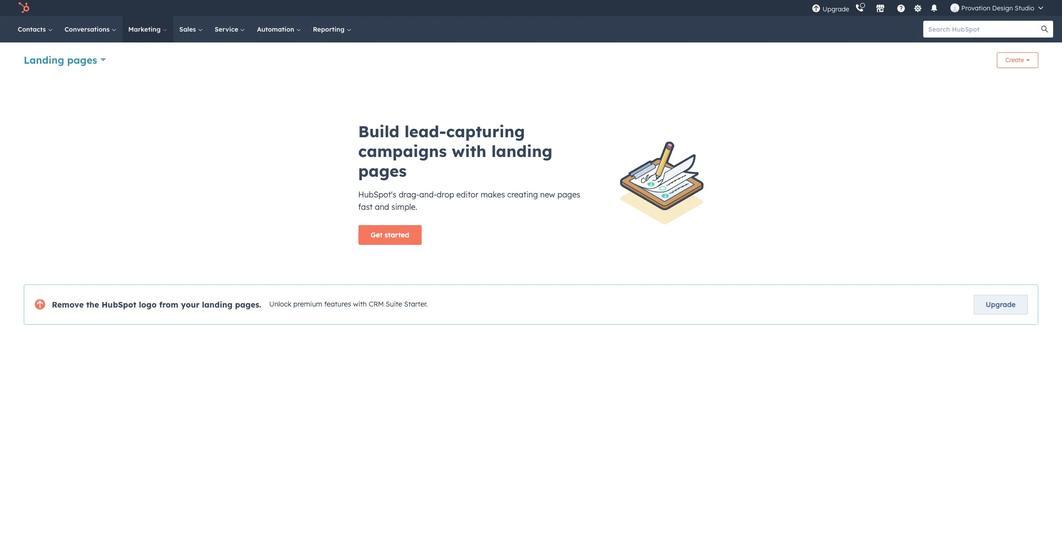 Task type: describe. For each thing, give the bounding box(es) containing it.
landing inside build lead-capturing campaigns with landing pages
[[492, 141, 553, 161]]

capturing
[[446, 122, 525, 141]]

premium
[[293, 300, 322, 309]]

search button
[[1037, 21, 1054, 38]]

lead-
[[405, 122, 446, 141]]

fast
[[358, 202, 373, 212]]

hubspot's
[[358, 190, 397, 200]]

notifications button
[[926, 0, 943, 16]]

get started button
[[358, 225, 422, 245]]

marketing
[[128, 25, 163, 33]]

build lead-capturing campaigns with landing pages
[[358, 122, 553, 181]]

hubspot's drag-and-drop editor makes creating new pages fast and simple.
[[358, 190, 581, 212]]

pages.
[[235, 300, 261, 310]]

provation
[[962, 4, 991, 12]]

with inside build lead-capturing campaigns with landing pages
[[452, 141, 487, 161]]

landing pages banner
[[24, 49, 1039, 72]]

build
[[358, 122, 400, 141]]

reporting
[[313, 25, 347, 33]]

creating
[[507, 190, 538, 200]]

0 horizontal spatial landing
[[202, 300, 233, 310]]

pages inside popup button
[[67, 54, 97, 66]]

provation design studio button
[[945, 0, 1050, 16]]

the
[[86, 300, 99, 310]]

suite
[[386, 300, 402, 309]]

contacts link
[[12, 16, 59, 42]]

drag-
[[399, 190, 419, 200]]

get started
[[371, 231, 409, 240]]

and
[[375, 202, 389, 212]]

search image
[[1042, 26, 1049, 33]]

sales
[[179, 25, 198, 33]]

0 horizontal spatial with
[[353, 300, 367, 309]]

contacts
[[18, 25, 48, 33]]

new
[[540, 190, 555, 200]]

create
[[1006, 56, 1024, 64]]

hubspot image
[[18, 2, 30, 14]]

and-
[[419, 190, 437, 200]]

conversations
[[65, 25, 112, 33]]

pages inside build lead-capturing campaigns with landing pages
[[358, 161, 407, 181]]

sales link
[[173, 16, 209, 42]]

crm
[[369, 300, 384, 309]]

marketing link
[[122, 16, 173, 42]]

reporting link
[[307, 16, 357, 42]]



Task type: vqa. For each thing, say whether or not it's contained in the screenshot.
First name TEXT FIELD
no



Task type: locate. For each thing, give the bounding box(es) containing it.
remove the hubspot logo from your landing pages.
[[52, 300, 261, 310]]

makes
[[481, 190, 505, 200]]

design
[[993, 4, 1013, 12]]

1 vertical spatial upgrade
[[986, 300, 1016, 309]]

notifications image
[[930, 4, 939, 13]]

with up editor
[[452, 141, 487, 161]]

0 vertical spatial pages
[[67, 54, 97, 66]]

service link
[[209, 16, 251, 42]]

menu containing provation design studio
[[811, 0, 1051, 16]]

starter.
[[404, 300, 428, 309]]

settings image
[[914, 4, 923, 13]]

unlock
[[269, 300, 292, 309]]

upgrade
[[823, 5, 850, 13], [986, 300, 1016, 309]]

settings link
[[912, 3, 924, 13]]

automation
[[257, 25, 296, 33]]

get
[[371, 231, 383, 240]]

landing pages button
[[24, 53, 106, 67]]

0 vertical spatial upgrade
[[823, 5, 850, 13]]

0 horizontal spatial upgrade
[[823, 5, 850, 13]]

0 vertical spatial with
[[452, 141, 487, 161]]

0 horizontal spatial pages
[[67, 54, 97, 66]]

1 vertical spatial pages
[[358, 161, 407, 181]]

james peterson image
[[951, 3, 960, 12]]

create button
[[997, 52, 1039, 68]]

marketplaces button
[[870, 0, 891, 16]]

logo
[[139, 300, 157, 310]]

landing right your
[[202, 300, 233, 310]]

landing
[[24, 54, 64, 66]]

studio
[[1015, 4, 1035, 12]]

drop
[[437, 190, 454, 200]]

campaigns
[[358, 141, 447, 161]]

your
[[181, 300, 200, 310]]

2 horizontal spatial pages
[[558, 190, 581, 200]]

features
[[324, 300, 351, 309]]

pages right new
[[558, 190, 581, 200]]

2 vertical spatial pages
[[558, 190, 581, 200]]

0 vertical spatial landing
[[492, 141, 553, 161]]

1 horizontal spatial landing
[[492, 141, 553, 161]]

automation link
[[251, 16, 307, 42]]

landing
[[492, 141, 553, 161], [202, 300, 233, 310]]

1 vertical spatial landing
[[202, 300, 233, 310]]

from
[[159, 300, 178, 310]]

1 horizontal spatial pages
[[358, 161, 407, 181]]

Search HubSpot search field
[[924, 21, 1045, 38]]

hubspot
[[102, 300, 136, 310]]

simple.
[[392, 202, 417, 212]]

started
[[385, 231, 409, 240]]

help button
[[893, 0, 910, 16]]

1 horizontal spatial with
[[452, 141, 487, 161]]

remove
[[52, 300, 84, 310]]

unlock premium features with crm suite starter.
[[269, 300, 428, 309]]

pages up hubspot's
[[358, 161, 407, 181]]

with left crm
[[353, 300, 367, 309]]

hubspot link
[[12, 2, 37, 14]]

marketplaces image
[[876, 4, 885, 13]]

1 vertical spatial with
[[353, 300, 367, 309]]

help image
[[897, 4, 906, 13]]

provation design studio
[[962, 4, 1035, 12]]

conversations link
[[59, 16, 122, 42]]

service
[[215, 25, 240, 33]]

editor
[[457, 190, 479, 200]]

pages down conversations
[[67, 54, 97, 66]]

pages inside hubspot's drag-and-drop editor makes creating new pages fast and simple.
[[558, 190, 581, 200]]

upgrade image
[[812, 4, 821, 13]]

calling icon button
[[852, 1, 868, 14]]

upgrade link
[[974, 295, 1028, 315]]

menu
[[811, 0, 1051, 16]]

upgrade inside menu
[[823, 5, 850, 13]]

pages
[[67, 54, 97, 66], [358, 161, 407, 181], [558, 190, 581, 200]]

landing pages
[[24, 54, 97, 66]]

1 horizontal spatial upgrade
[[986, 300, 1016, 309]]

with
[[452, 141, 487, 161], [353, 300, 367, 309]]

landing up creating
[[492, 141, 553, 161]]

calling icon image
[[856, 4, 864, 13]]



